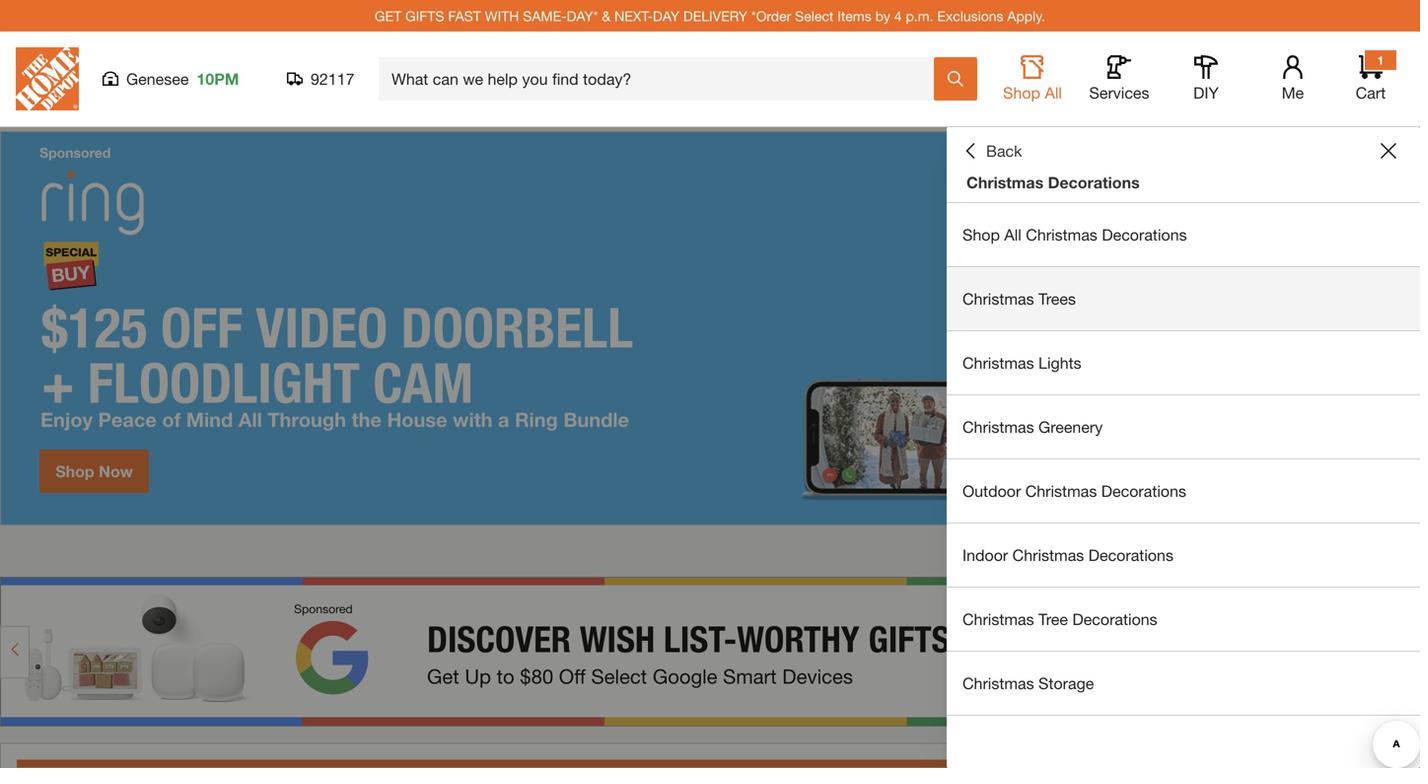 Task type: locate. For each thing, give the bounding box(es) containing it.
christmas down the christmas decorations
[[1026, 225, 1098, 244]]

1 horizontal spatial shop
[[1003, 83, 1041, 102]]

christmas left lights
[[963, 354, 1035, 372]]

select
[[795, 8, 834, 24]]

decorations inside indoor christmas decorations link
[[1089, 546, 1174, 565]]

decorations up christmas trees link at the top
[[1102, 225, 1188, 244]]

shop inside 'link'
[[963, 225, 1000, 244]]

christmas
[[967, 173, 1044, 192], [1026, 225, 1098, 244], [963, 290, 1035, 308], [963, 354, 1035, 372], [963, 418, 1035, 437], [1026, 482, 1097, 501], [1013, 546, 1085, 565], [963, 610, 1035, 629], [963, 674, 1035, 693]]

0 horizontal spatial all
[[1005, 225, 1022, 244]]

outdoor
[[963, 482, 1021, 501]]

4
[[895, 8, 902, 24]]

menu containing shop all christmas decorations
[[947, 203, 1421, 716]]

1 horizontal spatial all
[[1045, 83, 1063, 102]]

1 vertical spatial all
[[1005, 225, 1022, 244]]

decorations down outdoor christmas decorations link
[[1089, 546, 1174, 565]]

get gifts fast with same-day* & next-day delivery *order select items by 4 p.m. exclusions apply.
[[375, 8, 1046, 24]]

*order
[[752, 8, 792, 24]]

decorations for christmas tree decorations
[[1073, 610, 1158, 629]]

all for shop all christmas decorations
[[1005, 225, 1022, 244]]

decorations inside outdoor christmas decorations link
[[1102, 482, 1187, 501]]

christmas left tree
[[963, 610, 1035, 629]]

shop up back
[[1003, 83, 1041, 102]]

christmas for christmas trees
[[963, 290, 1035, 308]]

shop up christmas trees
[[963, 225, 1000, 244]]

all left services
[[1045, 83, 1063, 102]]

me
[[1282, 83, 1305, 102]]

0 vertical spatial shop
[[1003, 83, 1041, 102]]

christmas for christmas storage
[[963, 674, 1035, 693]]

decorations inside the shop all christmas decorations 'link'
[[1102, 225, 1188, 244]]

christmas tree decorations
[[963, 610, 1158, 629]]

genesee 10pm
[[126, 70, 239, 88]]

christmas lights link
[[947, 332, 1421, 395]]

all up christmas trees
[[1005, 225, 1022, 244]]

decorations right tree
[[1073, 610, 1158, 629]]

decorations up shop all christmas decorations
[[1048, 173, 1140, 192]]

all inside 'link'
[[1005, 225, 1022, 244]]

indoor christmas decorations
[[963, 546, 1174, 565]]

christmas inside "link"
[[963, 418, 1035, 437]]

christmas trees
[[963, 290, 1076, 308]]

christmas down back
[[967, 173, 1044, 192]]

0 horizontal spatial shop
[[963, 225, 1000, 244]]

storage
[[1039, 674, 1095, 693]]

all inside button
[[1045, 83, 1063, 102]]

decorations up indoor christmas decorations link
[[1102, 482, 1187, 501]]

10pm
[[197, 70, 239, 88]]

decorations
[[1048, 173, 1140, 192], [1102, 225, 1188, 244], [1102, 482, 1187, 501], [1089, 546, 1174, 565], [1073, 610, 1158, 629]]

christmas inside 'link'
[[1026, 225, 1098, 244]]

1 vertical spatial shop
[[963, 225, 1000, 244]]

christmas up outdoor
[[963, 418, 1035, 437]]

shop inside button
[[1003, 83, 1041, 102]]

by
[[876, 8, 891, 24]]

christmas left "storage"
[[963, 674, 1035, 693]]

christmas left trees
[[963, 290, 1035, 308]]

menu
[[947, 203, 1421, 716]]

0 vertical spatial all
[[1045, 83, 1063, 102]]

fast
[[448, 8, 481, 24]]

diy
[[1194, 83, 1219, 102]]

decorations inside "christmas tree decorations" link
[[1073, 610, 1158, 629]]

items
[[838, 8, 872, 24]]

christmas for christmas greenery
[[963, 418, 1035, 437]]

&
[[602, 8, 611, 24]]

outdoor christmas decorations
[[963, 482, 1187, 501]]

christmas for christmas tree decorations
[[963, 610, 1035, 629]]

shop all button
[[1001, 55, 1065, 103]]

cart 1
[[1356, 53, 1386, 102]]

services button
[[1088, 55, 1151, 103]]

drawer close image
[[1381, 143, 1397, 159]]

diy button
[[1175, 55, 1238, 103]]

shop
[[1003, 83, 1041, 102], [963, 225, 1000, 244]]

me button
[[1262, 55, 1325, 103]]

delivery
[[684, 8, 748, 24]]

all for shop all
[[1045, 83, 1063, 102]]

all
[[1045, 83, 1063, 102], [1005, 225, 1022, 244]]

greenery
[[1039, 418, 1103, 437]]

tree
[[1039, 610, 1069, 629]]



Task type: describe. For each thing, give the bounding box(es) containing it.
christmas for christmas decorations
[[967, 173, 1044, 192]]

shop all
[[1003, 83, 1063, 102]]

back
[[987, 142, 1023, 160]]

christmas greenery link
[[947, 396, 1421, 459]]

What can we help you find today? search field
[[392, 58, 933, 100]]

p.m.
[[906, 8, 934, 24]]

christmas trees link
[[947, 267, 1421, 331]]

day*
[[567, 8, 598, 24]]

christmas up indoor christmas decorations
[[1026, 482, 1097, 501]]

christmas greenery
[[963, 418, 1103, 437]]

services
[[1090, 83, 1150, 102]]

christmas storage link
[[947, 652, 1421, 715]]

christmas tree decorations link
[[947, 588, 1421, 651]]

lights
[[1039, 354, 1082, 372]]

92117
[[311, 70, 355, 88]]

shop for shop all
[[1003, 83, 1041, 102]]

exclusions
[[938, 8, 1004, 24]]

outdoor christmas decorations link
[[947, 460, 1421, 523]]

shop for shop all christmas decorations
[[963, 225, 1000, 244]]

day
[[653, 8, 680, 24]]

cart
[[1356, 83, 1386, 102]]

christmas right indoor
[[1013, 546, 1085, 565]]

indoor christmas decorations link
[[947, 524, 1421, 587]]

1
[[1378, 53, 1385, 67]]

92117 button
[[287, 69, 355, 89]]

the home depot logo image
[[16, 47, 79, 111]]

shop all christmas decorations
[[963, 225, 1188, 244]]

next-
[[615, 8, 653, 24]]

indoor
[[963, 546, 1009, 565]]

christmas lights
[[963, 354, 1082, 372]]

same-
[[523, 8, 567, 24]]

get
[[375, 8, 402, 24]]

shop all christmas decorations link
[[947, 203, 1421, 266]]

genesee
[[126, 70, 189, 88]]

trees
[[1039, 290, 1076, 308]]

christmas storage
[[963, 674, 1095, 693]]

feedback link image
[[1394, 333, 1421, 440]]

decorations for outdoor christmas decorations
[[1102, 482, 1187, 501]]

christmas for christmas lights
[[963, 354, 1035, 372]]

decorations for indoor christmas decorations
[[1089, 546, 1174, 565]]

with
[[485, 8, 519, 24]]

back button
[[963, 141, 1023, 161]]

christmas decorations
[[967, 173, 1140, 192]]

apply.
[[1008, 8, 1046, 24]]

gifts
[[406, 8, 444, 24]]



Task type: vqa. For each thing, say whether or not it's contained in the screenshot.
Christmas associated with Christmas Storage
yes



